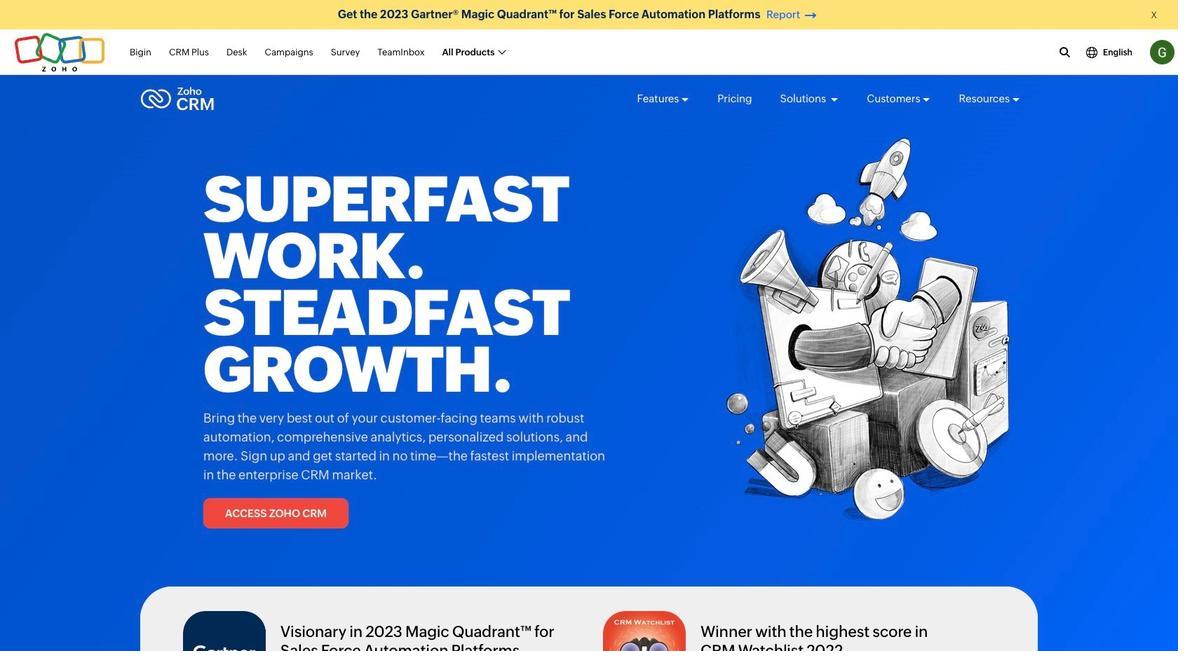 Task type: locate. For each thing, give the bounding box(es) containing it.
crm home banner image
[[694, 137, 1013, 539]]

zoho crm logo image
[[140, 83, 215, 114]]

gary orlando image
[[1150, 40, 1175, 65]]



Task type: vqa. For each thing, say whether or not it's contained in the screenshot.
CRM home banner IMAGE
yes



